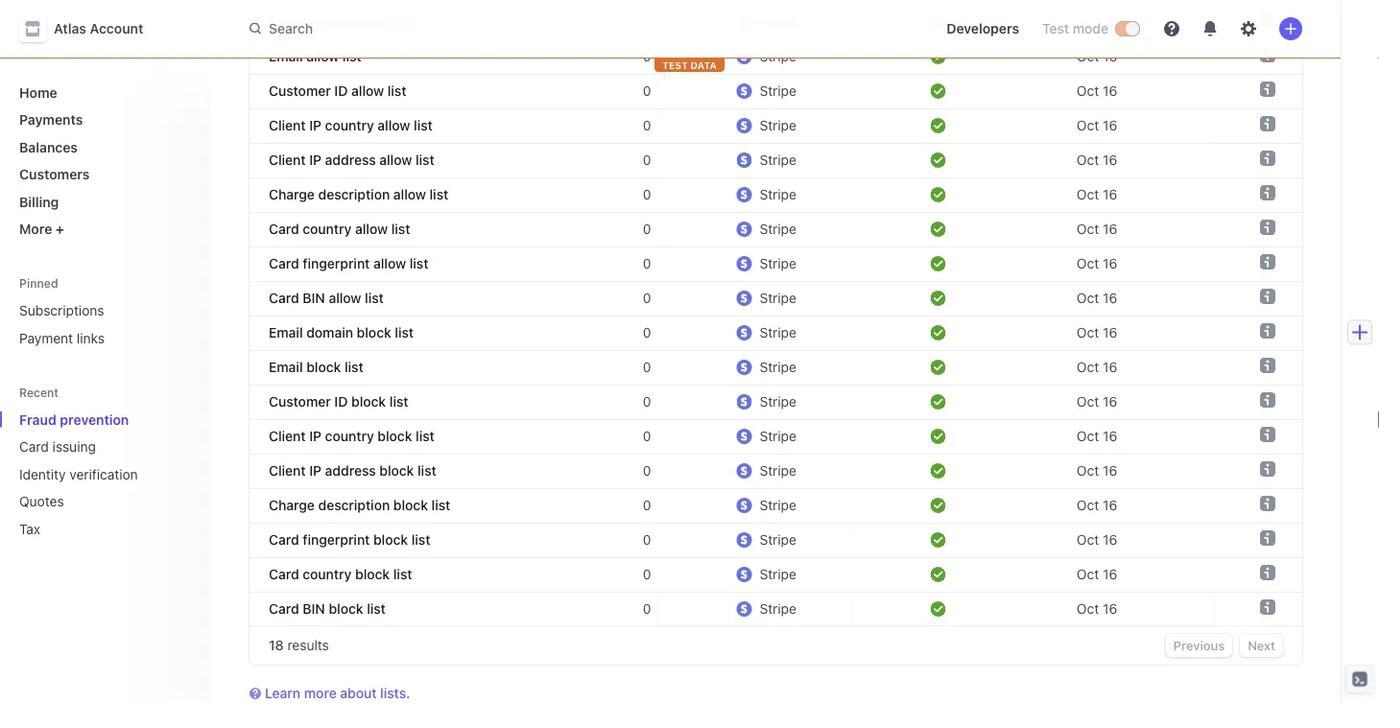 Task type: describe. For each thing, give the bounding box(es) containing it.
1 16 from the top
[[1103, 14, 1117, 30]]

16 for client ip country allow list
[[1103, 118, 1117, 133]]

identity
[[19, 466, 66, 482]]

1 oct 16 from the top
[[1077, 14, 1117, 30]]

payment links
[[19, 330, 105, 346]]

stripe for card country allow list
[[760, 221, 796, 237]]

card bin allow list
[[269, 290, 384, 306]]

list down card fingerprint block list link on the left bottom
[[393, 567, 412, 583]]

recent
[[19, 386, 59, 399]]

16 for card bin block list
[[1103, 601, 1117, 617]]

oct for card bin allow list
[[1077, 290, 1099, 306]]

prevention
[[60, 412, 129, 428]]

data
[[691, 60, 717, 71]]

charge description allow list
[[269, 187, 448, 203]]

allow up customer id allow list
[[306, 48, 339, 64]]

billing link
[[12, 186, 196, 217]]

0 for email allow list
[[643, 48, 651, 64]]

stripe link for charge description allow list
[[729, 178, 853, 212]]

oct 16 for card country allow list
[[1077, 221, 1117, 237]]

0 link for client ip country allow list
[[586, 108, 659, 143]]

customer id allow list
[[269, 83, 406, 99]]

atlas account
[[54, 21, 143, 36]]

next button
[[1240, 634, 1283, 657]]

18
[[269, 638, 284, 654]]

allow for domain
[[357, 14, 389, 30]]

stripe link for client ip address block list
[[729, 454, 853, 489]]

more
[[19, 221, 52, 237]]

block for bin
[[329, 601, 363, 617]]

ip for client ip country allow list
[[309, 118, 322, 133]]

stripe for customer id block list
[[760, 394, 796, 410]]

oct for card bin block list
[[1077, 601, 1099, 617]]

oct 16 for email domain block list
[[1077, 325, 1117, 341]]

oct 16 link for client ip address allow list
[[1069, 143, 1215, 178]]

email block list
[[269, 359, 363, 375]]

search
[[269, 20, 313, 36]]

core navigation links element
[[12, 77, 196, 245]]

oct 16 for card fingerprint block list
[[1077, 532, 1117, 548]]

client ip address allow list
[[269, 152, 434, 168]]

block inside 'link'
[[306, 359, 341, 375]]

card issuing
[[19, 439, 96, 455]]

id for block
[[334, 394, 348, 410]]

0 link for charge description allow list
[[586, 178, 659, 212]]

payment
[[19, 330, 73, 346]]

oct 16 link for card fingerprint block list
[[1069, 523, 1215, 558]]

quotes link
[[12, 486, 169, 517]]

learn
[[265, 686, 301, 702]]

card country allow list
[[269, 221, 410, 237]]

results
[[287, 638, 329, 654]]

0 link for card fingerprint block list
[[586, 523, 659, 558]]

stripe link for card fingerprint block list
[[729, 523, 853, 558]]

learn more about lists. link
[[250, 684, 1302, 703]]

card for card country block list
[[269, 567, 299, 583]]

1 oct 16 link from the top
[[1069, 5, 1215, 39]]

oct 16 for card bin block list
[[1077, 601, 1117, 617]]

0 for charge description block list
[[643, 498, 651, 513]]

client ip address allow list link
[[250, 143, 586, 178]]

card for card issuing
[[19, 439, 49, 455]]

0 for customer id block list
[[643, 394, 651, 410]]

stripe for customer id allow list
[[760, 83, 796, 99]]

help image
[[1164, 21, 1180, 36]]

list down email block list 'link'
[[390, 394, 408, 410]]

client ip country allow list
[[269, 118, 433, 133]]

list down client ip address block list link
[[432, 498, 450, 513]]

country up card bin block list
[[303, 567, 352, 583]]

0 for card country allow list
[[643, 221, 651, 237]]

card country allow list link
[[250, 212, 586, 247]]

0 link for card fingerprint allow list
[[586, 247, 659, 281]]

oct 16 link for card country allow list
[[1069, 212, 1215, 247]]

oct 16 link for customer id block list
[[1069, 385, 1215, 419]]

identity verification
[[19, 466, 138, 482]]

oct 16 link for email allow list
[[1069, 39, 1215, 74]]

more +
[[19, 221, 64, 237]]

id for allow
[[334, 83, 348, 99]]

fingerprint for block
[[303, 532, 370, 548]]

16 for email domain block list
[[1103, 325, 1117, 341]]

0 link for email allow list
[[586, 39, 659, 74]]

card for card bin block list
[[269, 601, 299, 617]]

oct 16 link for client ip country block list
[[1069, 419, 1215, 454]]

0 link for card bin allow list
[[586, 281, 659, 316]]

Search search field
[[238, 11, 779, 46]]

fraud
[[19, 412, 56, 428]]

country inside "link"
[[303, 221, 352, 237]]

1 stripe from the top
[[760, 14, 796, 30]]

client ip address block list
[[269, 463, 436, 479]]

description for allow
[[318, 187, 390, 203]]

16 for card country block list
[[1103, 567, 1117, 583]]

stripe link for card bin block list
[[729, 592, 853, 627]]

stripe for charge description block list
[[760, 498, 796, 513]]

email domain allow list
[[269, 14, 412, 30]]

recent element
[[0, 404, 211, 545]]

stripe for client ip country block list
[[760, 429, 796, 444]]

stripe link for email domain block list
[[729, 316, 853, 350]]

list down charge description block list link
[[412, 532, 430, 548]]

account
[[90, 21, 143, 36]]

oct 16 for card country block list
[[1077, 567, 1117, 583]]

oct 16 link for email block list
[[1069, 350, 1215, 385]]

bin for block
[[303, 601, 325, 617]]

address for allow
[[325, 152, 376, 168]]

1 oct from the top
[[1077, 14, 1099, 30]]

0 for client ip address allow list
[[643, 152, 651, 168]]

oct 16 link for card bin allow list
[[1069, 281, 1215, 316]]

18 results
[[269, 638, 329, 654]]

oct 16 for client ip address allow list
[[1077, 152, 1117, 168]]

charge description block list link
[[250, 489, 586, 523]]

pinned element
[[12, 295, 196, 354]]

stripe link for card country allow list
[[729, 212, 853, 247]]

atlas
[[54, 21, 86, 36]]

fraud prevention link
[[12, 404, 169, 435]]

payments
[[19, 112, 83, 128]]

0 link for client ip address block list
[[586, 454, 659, 489]]

allow down client ip country allow list link
[[379, 152, 412, 168]]

client ip country block list link
[[250, 419, 586, 454]]

issuing
[[52, 439, 96, 455]]

oct 16 link for card country block list
[[1069, 558, 1215, 592]]

fingerprint for allow
[[303, 256, 370, 272]]

balances link
[[12, 131, 196, 163]]

list up email allow list link
[[393, 14, 412, 30]]

0 link for email domain block list
[[586, 316, 659, 350]]

charge description allow list link
[[250, 178, 586, 212]]

0 for card fingerprint block list
[[643, 532, 651, 548]]

card for card fingerprint block list
[[269, 532, 299, 548]]

description for block
[[318, 498, 390, 513]]

developers
[[947, 21, 1019, 36]]

test data
[[662, 60, 717, 71]]

0 link for charge description block list
[[586, 489, 659, 523]]

oct for client ip country block list
[[1077, 429, 1099, 444]]

list inside 'link'
[[345, 359, 363, 375]]

stripe link for charge description block list
[[729, 489, 853, 523]]

16 for card bin allow list
[[1103, 290, 1117, 306]]

oct 16 link for client ip country allow list
[[1069, 108, 1215, 143]]

0 link for card bin block list
[[586, 592, 659, 627]]

previous
[[1173, 639, 1225, 653]]

card for card country allow list
[[269, 221, 299, 237]]

client ip country block list
[[269, 429, 435, 444]]

stripe link for card fingerprint allow list
[[729, 247, 853, 281]]

card fingerprint allow list link
[[250, 247, 586, 281]]

list down email domain allow list
[[343, 48, 361, 64]]

oct for charge description block list
[[1077, 498, 1099, 513]]

card country block list link
[[250, 558, 586, 592]]

charge description block list
[[269, 498, 450, 513]]

allow for id
[[351, 83, 384, 99]]

0 for client ip country allow list
[[643, 118, 651, 133]]

stripe link for email block list
[[729, 350, 853, 385]]

tax link
[[12, 513, 169, 545]]

learn more about lists.
[[265, 686, 410, 702]]

list down client ip country block list link
[[418, 463, 436, 479]]

16 for email block list
[[1103, 359, 1117, 375]]

oct 16 link for customer id allow list
[[1069, 74, 1215, 108]]

oct 16 link for email domain block list
[[1069, 316, 1215, 350]]

list down card fingerprint allow list
[[365, 290, 384, 306]]

atlas account button
[[19, 15, 163, 42]]

list down customer id allow list "link"
[[414, 118, 433, 133]]

list down card bin allow list link on the top left
[[395, 325, 414, 341]]

verification
[[69, 466, 138, 482]]

test
[[662, 60, 688, 71]]

stripe link for client ip address allow list
[[729, 143, 853, 178]]

pinned
[[19, 277, 58, 290]]



Task type: locate. For each thing, give the bounding box(es) containing it.
1 vertical spatial customer
[[269, 394, 331, 410]]

ip down the client ip country allow list
[[309, 152, 322, 168]]

18 oct 16 link from the top
[[1069, 592, 1215, 627]]

pinned navigation links element
[[12, 275, 196, 354]]

address
[[325, 152, 376, 168], [325, 463, 376, 479]]

16 0 link from the top
[[586, 558, 659, 592]]

email
[[269, 14, 303, 30], [269, 48, 303, 64], [269, 325, 303, 341], [269, 359, 303, 375]]

ip
[[309, 118, 322, 133], [309, 152, 322, 168], [309, 429, 322, 444], [309, 463, 322, 479]]

id up the "client ip country block list"
[[334, 394, 348, 410]]

list down customer id block list link
[[416, 429, 435, 444]]

email allow list link
[[250, 39, 586, 74]]

11 oct 16 link from the top
[[1069, 350, 1215, 385]]

card for card bin allow list
[[269, 290, 299, 306]]

customer for customer id allow list
[[269, 83, 331, 99]]

charge for charge description allow list
[[269, 187, 315, 203]]

test mode
[[1042, 21, 1108, 36]]

fingerprint
[[303, 256, 370, 272], [303, 532, 370, 548]]

list inside "link"
[[388, 83, 406, 99]]

2 address from the top
[[325, 463, 376, 479]]

domain inside email domain block list link
[[306, 325, 353, 341]]

client down customer id allow list
[[269, 118, 306, 133]]

card fingerprint block list link
[[250, 523, 586, 558]]

10 stripe link from the top
[[729, 316, 853, 350]]

18 oct from the top
[[1077, 601, 1099, 617]]

oct 16 link for card fingerprint allow list
[[1069, 247, 1215, 281]]

1 vertical spatial domain
[[306, 325, 353, 341]]

oct 16 for client ip country block list
[[1077, 429, 1117, 444]]

ip down customer id allow list
[[309, 118, 322, 133]]

18 stripe link from the top
[[729, 592, 853, 627]]

card bin allow list link
[[250, 281, 586, 316]]

ip down customer id block list
[[309, 429, 322, 444]]

bin
[[303, 290, 325, 306], [303, 601, 325, 617]]

next
[[1248, 639, 1275, 653]]

3 stripe from the top
[[760, 83, 796, 99]]

email for email domain block list
[[269, 325, 303, 341]]

2 oct 16 from the top
[[1077, 48, 1117, 64]]

country up card fingerprint allow list
[[303, 221, 352, 237]]

1 vertical spatial bin
[[303, 601, 325, 617]]

0 link for email block list
[[586, 350, 659, 385]]

17 oct 16 link from the top
[[1069, 558, 1215, 592]]

2 domain from the top
[[306, 325, 353, 341]]

charge up card country allow list
[[269, 187, 315, 203]]

8 16 from the top
[[1103, 256, 1117, 272]]

list down client ip address allow list link
[[430, 187, 448, 203]]

card up 18
[[269, 601, 299, 617]]

description inside charge description block list link
[[318, 498, 390, 513]]

mode
[[1073, 21, 1108, 36]]

oct 16 for charge description block list
[[1077, 498, 1117, 513]]

16
[[1103, 14, 1117, 30], [1103, 48, 1117, 64], [1103, 83, 1117, 99], [1103, 118, 1117, 133], [1103, 152, 1117, 168], [1103, 187, 1117, 203], [1103, 221, 1117, 237], [1103, 256, 1117, 272], [1103, 290, 1117, 306], [1103, 325, 1117, 341], [1103, 359, 1117, 375], [1103, 394, 1117, 410], [1103, 429, 1117, 444], [1103, 463, 1117, 479], [1103, 498, 1117, 513], [1103, 532, 1117, 548], [1103, 567, 1117, 583], [1103, 601, 1117, 617]]

card inside "link"
[[269, 221, 299, 237]]

1 0 link from the top
[[586, 39, 659, 74]]

16 for customer id block list
[[1103, 394, 1117, 410]]

client down the "client ip country block list"
[[269, 463, 306, 479]]

customer id block list link
[[250, 385, 586, 419]]

12 stripe from the top
[[760, 394, 796, 410]]

client for client ip country allow list
[[269, 118, 306, 133]]

0 for card country block list
[[643, 567, 651, 583]]

balances
[[19, 139, 78, 155]]

14 oct from the top
[[1077, 463, 1099, 479]]

4 16 from the top
[[1103, 118, 1117, 133]]

15 oct 16 link from the top
[[1069, 489, 1215, 523]]

lists.
[[380, 686, 410, 702]]

0 link for card country block list
[[586, 558, 659, 592]]

0 link
[[586, 39, 659, 74], [586, 74, 659, 108], [586, 108, 659, 143], [586, 143, 659, 178], [586, 178, 659, 212], [586, 212, 659, 247], [586, 247, 659, 281], [586, 281, 659, 316], [586, 316, 659, 350], [586, 350, 659, 385], [586, 385, 659, 419], [586, 419, 659, 454], [586, 454, 659, 489], [586, 489, 659, 523], [586, 523, 659, 558], [586, 558, 659, 592], [586, 592, 659, 627]]

8 oct 16 link from the top
[[1069, 247, 1215, 281]]

domain
[[306, 14, 353, 30], [306, 325, 353, 341]]

stripe link for card bin allow list
[[729, 281, 853, 316]]

allow up email allow list link
[[357, 14, 389, 30]]

3 ip from the top
[[309, 429, 322, 444]]

0 vertical spatial address
[[325, 152, 376, 168]]

10 0 link from the top
[[586, 350, 659, 385]]

1 charge from the top
[[269, 187, 315, 203]]

block down card country block list at the left bottom of the page
[[329, 601, 363, 617]]

3 oct 16 link from the top
[[1069, 74, 1215, 108]]

allow inside "link"
[[351, 83, 384, 99]]

13 stripe from the top
[[760, 429, 796, 444]]

settings image
[[1241, 21, 1256, 36]]

16 for client ip address block list
[[1103, 463, 1117, 479]]

11 stripe link from the top
[[729, 350, 853, 385]]

2 charge from the top
[[269, 498, 315, 513]]

fingerprint up card country block list at the left bottom of the page
[[303, 532, 370, 548]]

0 link for card country allow list
[[586, 212, 659, 247]]

10 oct from the top
[[1077, 325, 1099, 341]]

block down card fingerprint block list
[[355, 567, 390, 583]]

13 oct 16 link from the top
[[1069, 419, 1215, 454]]

quotes
[[19, 494, 64, 510]]

list down email domain block list
[[345, 359, 363, 375]]

1 stripe link from the top
[[729, 5, 853, 39]]

client
[[269, 118, 306, 133], [269, 152, 306, 168], [269, 429, 306, 444], [269, 463, 306, 479]]

card up card bin block list
[[269, 567, 299, 583]]

oct
[[1077, 14, 1099, 30], [1077, 48, 1099, 64], [1077, 83, 1099, 99], [1077, 118, 1099, 133], [1077, 152, 1099, 168], [1077, 187, 1099, 203], [1077, 221, 1099, 237], [1077, 256, 1099, 272], [1077, 290, 1099, 306], [1077, 325, 1099, 341], [1077, 359, 1099, 375], [1077, 394, 1099, 410], [1077, 429, 1099, 444], [1077, 463, 1099, 479], [1077, 498, 1099, 513], [1077, 532, 1099, 548], [1077, 567, 1099, 583], [1077, 601, 1099, 617]]

11 0 from the top
[[643, 394, 651, 410]]

allow
[[357, 14, 389, 30], [306, 48, 339, 64], [351, 83, 384, 99], [378, 118, 410, 133], [379, 152, 412, 168], [393, 187, 426, 203], [355, 221, 388, 237], [373, 256, 406, 272], [329, 290, 361, 306]]

card fingerprint block list
[[269, 532, 430, 548]]

stripe for client ip address block list
[[760, 463, 796, 479]]

description down the client ip address allow list
[[318, 187, 390, 203]]

list inside "link"
[[391, 221, 410, 237]]

2 0 from the top
[[643, 83, 651, 99]]

0 link for client ip address allow list
[[586, 143, 659, 178]]

allow inside "link"
[[355, 221, 388, 237]]

0 for email domain block list
[[643, 325, 651, 341]]

card up card fingerprint allow list
[[269, 221, 299, 237]]

stripe for client ip country allow list
[[760, 118, 796, 133]]

1 client from the top
[[269, 118, 306, 133]]

stripe for card bin allow list
[[760, 290, 796, 306]]

0 vertical spatial domain
[[306, 14, 353, 30]]

stripe link for customer id allow list
[[729, 74, 853, 108]]

1 vertical spatial description
[[318, 498, 390, 513]]

previous button
[[1166, 634, 1232, 657]]

8 0 link from the top
[[586, 281, 659, 316]]

stripe link for client ip country block list
[[729, 419, 853, 454]]

stripe link for card country block list
[[729, 558, 853, 592]]

customer id block list
[[269, 394, 408, 410]]

email allow list
[[269, 48, 361, 64]]

address inside client ip address block list link
[[325, 463, 376, 479]]

customer inside "link"
[[269, 83, 331, 99]]

home
[[19, 84, 57, 100]]

customer
[[269, 83, 331, 99], [269, 394, 331, 410]]

1 description from the top
[[318, 187, 390, 203]]

2 client from the top
[[269, 152, 306, 168]]

1 vertical spatial fingerprint
[[303, 532, 370, 548]]

4 email from the top
[[269, 359, 303, 375]]

14 stripe from the top
[[760, 463, 796, 479]]

+
[[56, 221, 64, 237]]

list down card country block list at the left bottom of the page
[[367, 601, 386, 617]]

4 stripe from the top
[[760, 118, 796, 133]]

card issuing link
[[12, 431, 169, 463]]

oct 16 for card fingerprint allow list
[[1077, 256, 1117, 272]]

oct 16 for card bin allow list
[[1077, 290, 1117, 306]]

16 for card fingerprint block list
[[1103, 532, 1117, 548]]

3 stripe link from the top
[[729, 74, 853, 108]]

6 oct from the top
[[1077, 187, 1099, 203]]

13 0 link from the top
[[586, 454, 659, 489]]

block
[[357, 325, 391, 341], [306, 359, 341, 375], [351, 394, 386, 410], [378, 429, 412, 444], [379, 463, 414, 479], [393, 498, 428, 513], [373, 532, 408, 548], [355, 567, 390, 583], [329, 601, 363, 617]]

domain down card bin allow list
[[306, 325, 353, 341]]

1 fingerprint from the top
[[303, 256, 370, 272]]

test
[[1042, 21, 1069, 36]]

client ip address block list link
[[250, 454, 586, 489]]

address down the "client ip country block list"
[[325, 463, 376, 479]]

18 16 from the top
[[1103, 601, 1117, 617]]

list down email allow list link
[[388, 83, 406, 99]]

9 0 from the top
[[643, 325, 651, 341]]

3 0 link from the top
[[586, 108, 659, 143]]

12 0 link from the top
[[586, 419, 659, 454]]

block up the "client ip country block list"
[[351, 394, 386, 410]]

2 fingerprint from the top
[[303, 532, 370, 548]]

country up the client ip address allow list
[[325, 118, 374, 133]]

stripe for card fingerprint block list
[[760, 532, 796, 548]]

email up customer id block list
[[269, 359, 303, 375]]

description inside charge description allow list link
[[318, 187, 390, 203]]

3 email from the top
[[269, 325, 303, 341]]

email up email allow list
[[269, 14, 303, 30]]

14 0 link from the top
[[586, 489, 659, 523]]

7 stripe from the top
[[760, 221, 796, 237]]

12 0 from the top
[[643, 429, 651, 444]]

id inside "link"
[[334, 83, 348, 99]]

10 16 from the top
[[1103, 325, 1117, 341]]

fraud prevention
[[19, 412, 129, 428]]

ip for client ip address allow list
[[309, 152, 322, 168]]

7 0 link from the top
[[586, 247, 659, 281]]

5 stripe link from the top
[[729, 143, 853, 178]]

oct 16 for email allow list
[[1077, 48, 1117, 64]]

card bin block list
[[269, 601, 386, 617]]

3 oct 16 from the top
[[1077, 83, 1117, 99]]

charge
[[269, 187, 315, 203], [269, 498, 315, 513]]

5 stripe from the top
[[760, 152, 796, 168]]

11 oct 16 from the top
[[1077, 359, 1117, 375]]

16 oct 16 from the top
[[1077, 532, 1117, 548]]

0 for card bin block list
[[643, 601, 651, 617]]

0 link for customer id allow list
[[586, 74, 659, 108]]

tax
[[19, 521, 40, 537]]

customer down "email block list" at bottom left
[[269, 394, 331, 410]]

card up email domain block list
[[269, 290, 299, 306]]

8 stripe link from the top
[[729, 247, 853, 281]]

allow down the card country allow list "link"
[[373, 256, 406, 272]]

description down client ip address block list
[[318, 498, 390, 513]]

15 stripe from the top
[[760, 498, 796, 513]]

oct 16 link for charge description allow list
[[1069, 178, 1215, 212]]

client ip country allow list link
[[250, 108, 586, 143]]

bin up "results"
[[303, 601, 325, 617]]

oct for card country allow list
[[1077, 221, 1099, 237]]

13 stripe link from the top
[[729, 419, 853, 454]]

3 oct from the top
[[1077, 83, 1099, 99]]

ip for client ip address block list
[[309, 463, 322, 479]]

3 16 from the top
[[1103, 83, 1117, 99]]

allow down customer id allow list "link"
[[378, 118, 410, 133]]

about
[[340, 686, 377, 702]]

block down card bin allow list link on the top left
[[357, 325, 391, 341]]

8 0 from the top
[[643, 290, 651, 306]]

allow for description
[[393, 187, 426, 203]]

recent navigation links element
[[0, 384, 211, 545]]

2 stripe from the top
[[760, 48, 796, 64]]

0 for client ip address block list
[[643, 463, 651, 479]]

stripe for email domain block list
[[760, 325, 796, 341]]

11 stripe from the top
[[760, 359, 796, 375]]

0 vertical spatial id
[[334, 83, 348, 99]]

15 0 link from the top
[[586, 523, 659, 558]]

bin for allow
[[303, 290, 325, 306]]

email up "email block list" at bottom left
[[269, 325, 303, 341]]

block for fingerprint
[[373, 532, 408, 548]]

identity verification link
[[12, 459, 169, 490]]

4 oct 16 link from the top
[[1069, 108, 1215, 143]]

client for client ip country block list
[[269, 429, 306, 444]]

customer down email allow list
[[269, 83, 331, 99]]

16 stripe link from the top
[[729, 523, 853, 558]]

2 0 link from the top
[[586, 74, 659, 108]]

stripe link for customer id block list
[[729, 385, 853, 419]]

list down the card country allow list "link"
[[410, 256, 428, 272]]

oct for card country block list
[[1077, 567, 1099, 583]]

email down search
[[269, 48, 303, 64]]

email domain allow list link
[[250, 5, 586, 39]]

block for domain
[[357, 325, 391, 341]]

domain up email allow list
[[306, 14, 353, 30]]

card up card bin allow list
[[269, 256, 299, 272]]

domain for allow
[[306, 14, 353, 30]]

links
[[77, 330, 105, 346]]

oct for client ip country allow list
[[1077, 118, 1099, 133]]

payments link
[[12, 104, 196, 135]]

card down fraud
[[19, 439, 49, 455]]

stripe for email block list
[[760, 359, 796, 375]]

0 vertical spatial bin
[[303, 290, 325, 306]]

0 for card fingerprint allow list
[[643, 256, 651, 272]]

block down customer id block list link
[[378, 429, 412, 444]]

card bin block list link
[[250, 592, 586, 627]]

customers
[[19, 167, 90, 182]]

block down client ip address block list link
[[393, 498, 428, 513]]

16 for card country allow list
[[1103, 221, 1117, 237]]

country up client ip address block list
[[325, 429, 374, 444]]

7 16 from the top
[[1103, 221, 1117, 237]]

11 0 link from the top
[[586, 385, 659, 419]]

allow for fingerprint
[[373, 256, 406, 272]]

0 for card bin allow list
[[643, 290, 651, 306]]

oct 16 link for card bin block list
[[1069, 592, 1215, 627]]

address down the client ip country allow list
[[325, 152, 376, 168]]

address inside client ip address allow list link
[[325, 152, 376, 168]]

0 vertical spatial customer
[[269, 83, 331, 99]]

oct for customer id block list
[[1077, 394, 1099, 410]]

billing
[[19, 194, 59, 210]]

subscriptions
[[19, 303, 104, 319]]

fingerprint down card country allow list
[[303, 256, 370, 272]]

9 oct 16 link from the top
[[1069, 281, 1215, 316]]

oct 16 for customer id allow list
[[1077, 83, 1117, 99]]

9 stripe link from the top
[[729, 281, 853, 316]]

block down client ip country block list link
[[379, 463, 414, 479]]

15 oct 16 from the top
[[1077, 498, 1117, 513]]

6 oct 16 from the top
[[1077, 187, 1117, 203]]

12 oct from the top
[[1077, 394, 1099, 410]]

block up customer id block list
[[306, 359, 341, 375]]

stripe link
[[729, 5, 853, 39], [729, 39, 853, 74], [729, 74, 853, 108], [729, 108, 853, 143], [729, 143, 853, 178], [729, 178, 853, 212], [729, 212, 853, 247], [729, 247, 853, 281], [729, 281, 853, 316], [729, 316, 853, 350], [729, 350, 853, 385], [729, 385, 853, 419], [729, 419, 853, 454], [729, 454, 853, 489], [729, 489, 853, 523], [729, 523, 853, 558], [729, 558, 853, 592], [729, 592, 853, 627]]

1 vertical spatial id
[[334, 394, 348, 410]]

2 oct from the top
[[1077, 48, 1099, 64]]

5 0 link from the top
[[586, 178, 659, 212]]

13 oct 16 from the top
[[1077, 429, 1117, 444]]

1 id from the top
[[334, 83, 348, 99]]

2 email from the top
[[269, 48, 303, 64]]

client down customer id block list
[[269, 429, 306, 444]]

0 vertical spatial fingerprint
[[303, 256, 370, 272]]

client for client ip address allow list
[[269, 152, 306, 168]]

allow down client ip address allow list link
[[393, 187, 426, 203]]

0 link for client ip country block list
[[586, 419, 659, 454]]

email domain block list
[[269, 325, 414, 341]]

5 oct from the top
[[1077, 152, 1099, 168]]

Search text field
[[238, 11, 779, 46]]

block down charge description block list link
[[373, 532, 408, 548]]

4 stripe link from the top
[[729, 108, 853, 143]]

oct for email allow list
[[1077, 48, 1099, 64]]

1 email from the top
[[269, 14, 303, 30]]

stripe for charge description allow list
[[760, 187, 796, 203]]

charge up card fingerprint block list
[[269, 498, 315, 513]]

8 stripe from the top
[[760, 256, 796, 272]]

domain inside email domain allow list link
[[306, 14, 353, 30]]

allow up the client ip country allow list
[[351, 83, 384, 99]]

10 oct 16 link from the top
[[1069, 316, 1215, 350]]

1 vertical spatial charge
[[269, 498, 315, 513]]

client down the client ip country allow list
[[269, 152, 306, 168]]

email inside 'link'
[[269, 359, 303, 375]]

3 client from the top
[[269, 429, 306, 444]]

list
[[393, 14, 412, 30], [343, 48, 361, 64], [388, 83, 406, 99], [414, 118, 433, 133], [416, 152, 434, 168], [430, 187, 448, 203], [391, 221, 410, 237], [410, 256, 428, 272], [365, 290, 384, 306], [395, 325, 414, 341], [345, 359, 363, 375], [390, 394, 408, 410], [416, 429, 435, 444], [418, 463, 436, 479], [432, 498, 450, 513], [412, 532, 430, 548], [393, 567, 412, 583], [367, 601, 386, 617]]

payment links link
[[12, 322, 196, 354]]

developers link
[[939, 13, 1027, 44]]

1 vertical spatial address
[[325, 463, 376, 479]]

2 ip from the top
[[309, 152, 322, 168]]

oct 16 for client ip address block list
[[1077, 463, 1117, 479]]

bin up email domain block list
[[303, 290, 325, 306]]

card inside recent element
[[19, 439, 49, 455]]

allow down charge description allow list on the top left
[[355, 221, 388, 237]]

16 for client ip country block list
[[1103, 429, 1117, 444]]

customer id allow list link
[[250, 74, 586, 108]]

7 oct from the top
[[1077, 221, 1099, 237]]

card country block list
[[269, 567, 412, 583]]

4 oct from the top
[[1077, 118, 1099, 133]]

6 oct 16 link from the top
[[1069, 178, 1215, 212]]

email domain block list link
[[250, 316, 586, 350]]

email block list link
[[250, 350, 586, 385]]

0 vertical spatial description
[[318, 187, 390, 203]]

list down charge description allow list link
[[391, 221, 410, 237]]

0 link for customer id block list
[[586, 385, 659, 419]]

9 16 from the top
[[1103, 290, 1117, 306]]

16 for charge description block list
[[1103, 498, 1117, 513]]

oct 16 link for client ip address block list
[[1069, 454, 1215, 489]]

more
[[304, 686, 337, 702]]

home link
[[12, 77, 196, 108]]

allow down card fingerprint allow list
[[329, 290, 361, 306]]

6 0 link from the top
[[586, 212, 659, 247]]

9 0 link from the top
[[586, 316, 659, 350]]

customers link
[[12, 159, 196, 190]]

16 for card fingerprint allow list
[[1103, 256, 1117, 272]]

country
[[325, 118, 374, 133], [303, 221, 352, 237], [325, 429, 374, 444], [303, 567, 352, 583]]

address for block
[[325, 463, 376, 479]]

id up the client ip country allow list
[[334, 83, 348, 99]]

0 vertical spatial charge
[[269, 187, 315, 203]]

oct for charge description allow list
[[1077, 187, 1099, 203]]

6 16 from the top
[[1103, 187, 1117, 203]]

card for card fingerprint allow list
[[269, 256, 299, 272]]

ip down the "client ip country block list"
[[309, 463, 322, 479]]

4 0 link from the top
[[586, 143, 659, 178]]

subscriptions link
[[12, 295, 196, 326]]

14 oct 16 link from the top
[[1069, 454, 1215, 489]]

id
[[334, 83, 348, 99], [334, 394, 348, 410]]

list down client ip country allow list link
[[416, 152, 434, 168]]

card
[[269, 221, 299, 237], [269, 256, 299, 272], [269, 290, 299, 306], [19, 439, 49, 455], [269, 532, 299, 548], [269, 567, 299, 583], [269, 601, 299, 617]]

card fingerprint allow list
[[269, 256, 428, 272]]

card up card country block list at the left bottom of the page
[[269, 532, 299, 548]]

0
[[643, 48, 651, 64], [643, 83, 651, 99], [643, 118, 651, 133], [643, 152, 651, 168], [643, 187, 651, 203], [643, 221, 651, 237], [643, 256, 651, 272], [643, 290, 651, 306], [643, 325, 651, 341], [643, 359, 651, 375], [643, 394, 651, 410], [643, 429, 651, 444], [643, 463, 651, 479], [643, 498, 651, 513], [643, 532, 651, 548], [643, 567, 651, 583], [643, 601, 651, 617]]



Task type: vqa. For each thing, say whether or not it's contained in the screenshot.
the bottommost link
no



